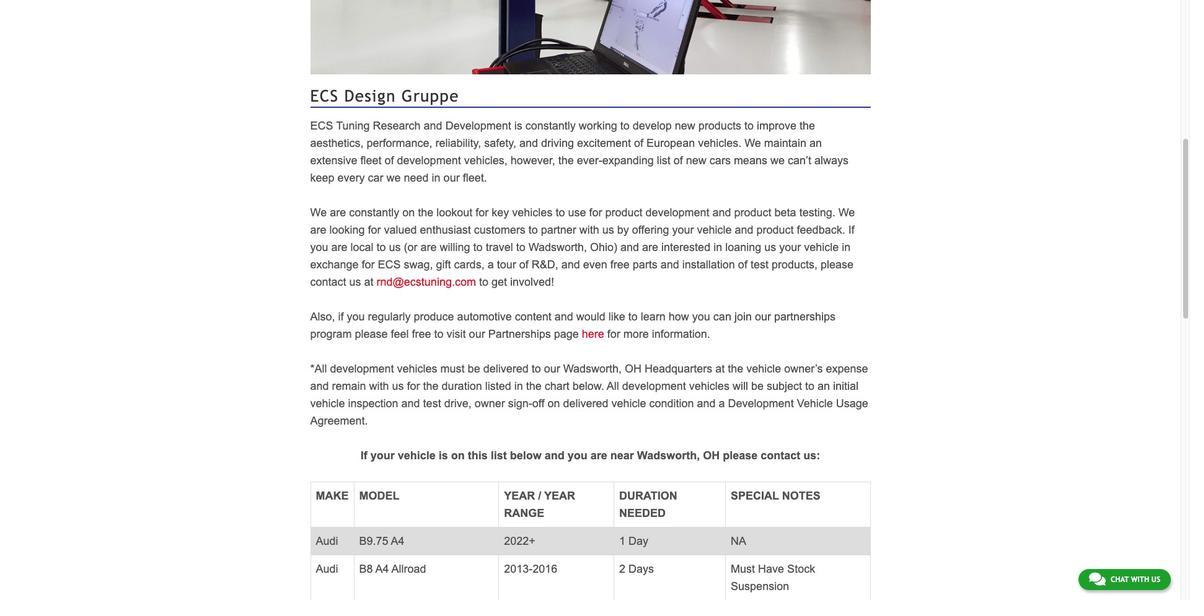 Task type: locate. For each thing, give the bounding box(es) containing it.
your up products,
[[780, 241, 802, 254]]

0 vertical spatial is
[[515, 120, 523, 132]]

1 vertical spatial audi
[[316, 563, 338, 576]]

ohio)
[[591, 241, 618, 254]]

1 vertical spatial constantly
[[349, 206, 400, 219]]

1 horizontal spatial is
[[515, 120, 523, 132]]

oh inside *all development vehicles must be delivered to our wadsworth, oh headquarters at the vehicle owner's expense and remain with us for the duration listed in the chart below. all development vehicles will be subject to an initial vehicle inspection and test drive, owner sign-off on delivered vehicle condition and a development vehicle usage agreement.
[[625, 363, 642, 375]]

1 vertical spatial ecs
[[310, 120, 333, 132]]

content
[[515, 311, 552, 323]]

1 horizontal spatial development
[[729, 397, 794, 410]]

wadsworth, inside we are constantly on the lookout for key vehicles to use for product development and product beta testing. we are looking for valued enthusiast customers to partner with us by offering your vehicle and product feedback.  if you are local to us (or are willing to travel to wadsworth, ohio) and are interested in loaning us your vehicle in exchange for ecs swag, gift cards, a tour of r&d, and even free parts and installation of test products, please contact us at
[[529, 241, 587, 254]]

for left the "key"
[[476, 206, 489, 219]]

product
[[606, 206, 643, 219], [735, 206, 772, 219], [757, 224, 794, 236]]

the up enthusiast
[[418, 206, 434, 219]]

a
[[488, 259, 494, 271], [719, 397, 725, 410]]

0 horizontal spatial contact
[[310, 276, 346, 288]]

2 vertical spatial please
[[723, 450, 758, 462]]

fleet
[[361, 154, 382, 167]]

develop
[[633, 120, 672, 132]]

are
[[330, 206, 346, 219], [310, 224, 327, 236], [332, 241, 348, 254], [421, 241, 437, 254], [643, 241, 659, 254], [591, 450, 608, 462]]

in
[[432, 172, 441, 184], [714, 241, 723, 254], [843, 241, 851, 254], [515, 380, 523, 393]]

0 vertical spatial at
[[364, 276, 374, 288]]

development down will
[[729, 397, 794, 410]]

oh
[[625, 363, 642, 375], [704, 450, 720, 462]]

list down european
[[657, 154, 671, 167]]

year up range at the left bottom of the page
[[504, 490, 535, 502]]

performance,
[[367, 137, 433, 149]]

vehicles left must
[[397, 363, 438, 375]]

2 audi from the top
[[316, 563, 338, 576]]

1 horizontal spatial if
[[849, 224, 855, 236]]

you up exchange
[[310, 241, 328, 254]]

swag,
[[404, 259, 433, 271]]

2 horizontal spatial with
[[1132, 576, 1150, 584]]

wadsworth,
[[529, 241, 587, 254], [564, 363, 622, 375], [638, 450, 700, 462]]

2 vertical spatial ecs
[[378, 259, 401, 271]]

2 days
[[620, 563, 654, 576]]

list right 'this' at the left of page
[[491, 450, 507, 462]]

us down exchange
[[350, 276, 361, 288]]

0 horizontal spatial please
[[355, 328, 388, 340]]

1 vertical spatial free
[[412, 328, 431, 340]]

installation
[[683, 259, 736, 271]]

extensive
[[310, 154, 358, 167]]

year right /
[[545, 490, 576, 502]]

1 vertical spatial new
[[687, 154, 707, 167]]

notes
[[783, 490, 821, 502]]

day
[[629, 535, 649, 548]]

our inside *all development vehicles must be delivered to our wadsworth, oh headquarters at the vehicle owner's expense and remain with us for the duration listed in the chart below. all development vehicles will be subject to an initial vehicle inspection and test drive, owner sign-off on delivered vehicle condition and a development vehicle usage agreement.
[[544, 363, 561, 375]]

0 vertical spatial delivered
[[484, 363, 529, 375]]

owner
[[475, 397, 505, 410]]

0 horizontal spatial at
[[364, 276, 374, 288]]

automotive
[[458, 311, 512, 323]]

2 horizontal spatial please
[[821, 259, 854, 271]]

drive,
[[445, 397, 472, 410]]

0 vertical spatial constantly
[[526, 120, 576, 132]]

us left by
[[603, 224, 615, 236]]

0 horizontal spatial be
[[468, 363, 481, 375]]

need
[[404, 172, 429, 184]]

you inside we are constantly on the lookout for key vehicles to use for product development and product beta testing. we are looking for valued enthusiast customers to partner with us by offering your vehicle and product feedback.  if you are local to us (or are willing to travel to wadsworth, ohio) and are interested in loaning us your vehicle in exchange for ecs swag, gift cards, a tour of r&d, and even free parts and installation of test products, please contact us at
[[310, 241, 328, 254]]

0 horizontal spatial a
[[488, 259, 494, 271]]

is inside ecs tuning research and development is constantly working to develop new products to improve the aesthetics, performance, reliability, safety, and driving excitement of european vehicles.  we maintain an extensive fleet of development vehicles, however, the ever-expanding list of new cars means we can't always keep every car we need in our fleet.
[[515, 120, 523, 132]]

of
[[635, 137, 644, 149], [385, 154, 394, 167], [674, 154, 683, 167], [520, 259, 529, 271], [739, 259, 748, 271]]

0 vertical spatial new
[[675, 120, 696, 132]]

at down local
[[364, 276, 374, 288]]

0 vertical spatial your
[[673, 224, 694, 236]]

ecs tuning research and development is constantly working to develop new products to improve the aesthetics, performance, reliability, safety, and driving excitement of european vehicles.  we maintain an extensive fleet of development vehicles, however, the ever-expanding list of new cars means we can't always keep every car we need in our fleet.
[[310, 120, 849, 184]]

0 horizontal spatial oh
[[625, 363, 642, 375]]

will
[[733, 380, 749, 393]]

a4 right b9.75
[[391, 535, 405, 548]]

your up interested
[[673, 224, 694, 236]]

at inside *all development vehicles must be delivered to our wadsworth, oh headquarters at the vehicle owner's expense and remain with us for the duration listed in the chart below. all development vehicles will be subject to an initial vehicle inspection and test drive, owner sign-off on delivered vehicle condition and a development vehicle usage agreement.
[[716, 363, 725, 375]]

please down feedback. at the right top of page
[[821, 259, 854, 271]]

headquarters
[[645, 363, 713, 375]]

0 vertical spatial contact
[[310, 276, 346, 288]]

your
[[673, 224, 694, 236], [780, 241, 802, 254], [371, 450, 395, 462]]

0 horizontal spatial a4
[[376, 563, 389, 576]]

in right need
[[432, 172, 441, 184]]

beta
[[775, 206, 797, 219]]

in up the sign-
[[515, 380, 523, 393]]

vehicles inside we are constantly on the lookout for key vehicles to use for product development and product beta testing. we are looking for valued enthusiast customers to partner with us by offering your vehicle and product feedback.  if you are local to us (or are willing to travel to wadsworth, ohio) and are interested in loaning us your vehicle in exchange for ecs swag, gift cards, a tour of r&d, and even free parts and installation of test products, please contact us at
[[513, 206, 553, 219]]

development up reliability,
[[446, 120, 512, 132]]

agreement.
[[310, 415, 368, 427]]

on left 'this' at the left of page
[[451, 450, 465, 462]]

ecs up aesthetics,
[[310, 120, 333, 132]]

free down ohio) at the top
[[611, 259, 630, 271]]

1 vertical spatial delivered
[[563, 397, 609, 410]]

in inside *all development vehicles must be delivered to our wadsworth, oh headquarters at the vehicle owner's expense and remain with us for the duration listed in the chart below. all development vehicles will be subject to an initial vehicle inspection and test drive, owner sign-off on delivered vehicle condition and a development vehicle usage agreement.
[[515, 380, 523, 393]]

constantly
[[526, 120, 576, 132], [349, 206, 400, 219]]

test
[[751, 259, 769, 271], [423, 397, 441, 410]]

1 horizontal spatial we
[[745, 137, 762, 149]]

constantly up "valued"
[[349, 206, 400, 219]]

audi
[[316, 535, 338, 548], [316, 563, 338, 576]]

1 vertical spatial oh
[[704, 450, 720, 462]]

parts
[[633, 259, 658, 271]]

1 vertical spatial a
[[719, 397, 725, 410]]

1 horizontal spatial we
[[771, 154, 785, 167]]

our
[[444, 172, 460, 184], [755, 311, 772, 323], [469, 328, 485, 340], [544, 363, 561, 375]]

we up means
[[745, 137, 762, 149]]

1 vertical spatial please
[[355, 328, 388, 340]]

of right tour on the top left
[[520, 259, 529, 271]]

page
[[554, 328, 579, 340]]

1 vertical spatial if
[[361, 450, 368, 462]]

delivered down below.
[[563, 397, 609, 410]]

we are constantly on the lookout for key vehicles to use for product development and product beta testing. we are looking for valued enthusiast customers to partner with us by offering your vehicle and product feedback.  if you are local to us (or are willing to travel to wadsworth, ohio) and are interested in loaning us your vehicle in exchange for ecs swag, gift cards, a tour of r&d, and even free parts and installation of test products, please contact us at
[[310, 206, 856, 288]]

0 vertical spatial on
[[403, 206, 415, 219]]

development inside we are constantly on the lookout for key vehicles to use for product development and product beta testing. we are looking for valued enthusiast customers to partner with us by offering your vehicle and product feedback.  if you are local to us (or are willing to travel to wadsworth, ohio) and are interested in loaning us your vehicle in exchange for ecs swag, gift cards, a tour of r&d, and even free parts and installation of test products, please contact us at
[[646, 206, 710, 219]]

*all development vehicles must be delivered to our wadsworth, oh headquarters at the vehicle owner's expense and remain with us for the duration listed in the chart below. all development vehicles will be subject to an initial vehicle inspection and test drive, owner sign-off on delivered vehicle condition and a development vehicle usage agreement.
[[310, 363, 869, 427]]

b8 a4 allroad
[[359, 563, 427, 576]]

0 vertical spatial an
[[810, 137, 822, 149]]

an up always
[[810, 137, 822, 149]]

wadsworth, up duration
[[638, 450, 700, 462]]

1 vertical spatial at
[[716, 363, 725, 375]]

1 vertical spatial be
[[752, 380, 764, 393]]

please up special
[[723, 450, 758, 462]]

vehicle up model
[[398, 450, 436, 462]]

1 horizontal spatial year
[[545, 490, 576, 502]]

on right off
[[548, 397, 560, 410]]

1 horizontal spatial at
[[716, 363, 725, 375]]

duration
[[442, 380, 482, 393]]

2 vertical spatial your
[[371, 450, 395, 462]]

of up expanding
[[635, 137, 644, 149]]

1 year from the left
[[504, 490, 535, 502]]

information.
[[652, 328, 711, 340]]

1 vertical spatial test
[[423, 397, 441, 410]]

our left fleet.
[[444, 172, 460, 184]]

2 vertical spatial with
[[1132, 576, 1150, 584]]

2013-
[[504, 563, 533, 576]]

list
[[657, 154, 671, 167], [491, 450, 507, 462]]

for up local
[[368, 224, 381, 236]]

is
[[515, 120, 523, 132], [439, 450, 448, 462]]

0 vertical spatial audi
[[316, 535, 338, 548]]

1 horizontal spatial please
[[723, 450, 758, 462]]

1 horizontal spatial with
[[580, 224, 600, 236]]

vehicle up interested
[[698, 224, 732, 236]]

the up off
[[526, 380, 542, 393]]

test left drive, at the bottom left of page
[[423, 397, 441, 410]]

on
[[403, 206, 415, 219], [548, 397, 560, 410], [451, 450, 465, 462]]

expense
[[827, 363, 869, 375]]

0 vertical spatial list
[[657, 154, 671, 167]]

for down local
[[362, 259, 375, 271]]

2 horizontal spatial your
[[780, 241, 802, 254]]

if
[[338, 311, 344, 323]]

contact left us: at the right of the page
[[761, 450, 801, 462]]

a4
[[391, 535, 405, 548], [376, 563, 389, 576]]

offering
[[633, 224, 670, 236]]

2016
[[533, 563, 558, 576]]

the down driving
[[559, 154, 574, 167]]

1 vertical spatial a4
[[376, 563, 389, 576]]

1 horizontal spatial a
[[719, 397, 725, 410]]

means
[[734, 154, 768, 167]]

below.
[[573, 380, 605, 393]]

use
[[568, 206, 586, 219]]

ever-
[[577, 154, 603, 167]]

0 vertical spatial with
[[580, 224, 600, 236]]

products,
[[772, 259, 818, 271]]

new left cars on the top right
[[687, 154, 707, 167]]

1 horizontal spatial constantly
[[526, 120, 576, 132]]

1 horizontal spatial vehicles
[[513, 206, 553, 219]]

free
[[611, 259, 630, 271], [412, 328, 431, 340]]

1 horizontal spatial test
[[751, 259, 769, 271]]

1 vertical spatial development
[[729, 397, 794, 410]]

0 vertical spatial a4
[[391, 535, 405, 548]]

our up chart
[[544, 363, 561, 375]]

your up model
[[371, 450, 395, 462]]

0 horizontal spatial list
[[491, 450, 507, 462]]

constantly up driving
[[526, 120, 576, 132]]

needed
[[620, 507, 666, 520]]

our down automotive
[[469, 328, 485, 340]]

product up by
[[606, 206, 643, 219]]

0 horizontal spatial is
[[439, 450, 448, 462]]

a left tour on the top left
[[488, 259, 494, 271]]

in inside ecs tuning research and development is constantly working to develop new products to improve the aesthetics, performance, reliability, safety, and driving excitement of european vehicles.  we maintain an extensive fleet of development vehicles, however, the ever-expanding list of new cars means we can't always keep every car we need in our fleet.
[[432, 172, 441, 184]]

b9.75
[[359, 535, 389, 548]]

at right headquarters
[[716, 363, 725, 375]]

new up european
[[675, 120, 696, 132]]

0 vertical spatial development
[[446, 120, 512, 132]]

like
[[609, 311, 626, 323]]

0 horizontal spatial vehicles
[[397, 363, 438, 375]]

be up duration
[[468, 363, 481, 375]]

1 vertical spatial contact
[[761, 450, 801, 462]]

0 horizontal spatial development
[[446, 120, 512, 132]]

is up safety,
[[515, 120, 523, 132]]

us left the (or
[[389, 241, 401, 254]]

for down like on the right bottom of page
[[608, 328, 621, 340]]

valued
[[384, 224, 417, 236]]

2 horizontal spatial on
[[548, 397, 560, 410]]

at
[[364, 276, 374, 288], [716, 363, 725, 375]]

0 vertical spatial ecs
[[310, 87, 339, 106]]

0 horizontal spatial constantly
[[349, 206, 400, 219]]

our inside ecs tuning research and development is constantly working to develop new products to improve the aesthetics, performance, reliability, safety, and driving excitement of european vehicles.  we maintain an extensive fleet of development vehicles, however, the ever-expanding list of new cars means we can't always keep every car we need in our fleet.
[[444, 172, 460, 184]]

1 horizontal spatial a4
[[391, 535, 405, 548]]

0 horizontal spatial your
[[371, 450, 395, 462]]

for left duration
[[407, 380, 420, 393]]

we right testing.
[[839, 206, 856, 219]]

vehicles,
[[464, 154, 508, 167]]

1 vertical spatial with
[[369, 380, 389, 393]]

have
[[759, 563, 785, 576]]

1 horizontal spatial contact
[[761, 450, 801, 462]]

with up inspection
[[369, 380, 389, 393]]

on up "valued"
[[403, 206, 415, 219]]

0 horizontal spatial with
[[369, 380, 389, 393]]

0 vertical spatial a
[[488, 259, 494, 271]]

vehicle down feedback. at the right top of page
[[805, 241, 839, 254]]

us inside *all development vehicles must be delivered to our wadsworth, oh headquarters at the vehicle owner's expense and remain with us for the duration listed in the chart below. all development vehicles will be subject to an initial vehicle inspection and test drive, owner sign-off on delivered vehicle condition and a development vehicle usage agreement.
[[392, 380, 404, 393]]

product down beta
[[757, 224, 794, 236]]

to up the vehicle
[[806, 380, 815, 393]]

0 horizontal spatial year
[[504, 490, 535, 502]]

local
[[351, 241, 374, 254]]

1 vertical spatial we
[[387, 172, 401, 184]]

if down agreement.
[[361, 450, 368, 462]]

design
[[345, 87, 396, 106]]

chat
[[1111, 576, 1130, 584]]

0 vertical spatial be
[[468, 363, 481, 375]]

a inside *all development vehicles must be delivered to our wadsworth, oh headquarters at the vehicle owner's expense and remain with us for the duration listed in the chart below. all development vehicles will be subject to an initial vehicle inspection and test drive, owner sign-off on delivered vehicle condition and a development vehicle usage agreement.
[[719, 397, 725, 410]]

are up looking on the top left of page
[[330, 206, 346, 219]]

if
[[849, 224, 855, 236], [361, 450, 368, 462]]

new
[[675, 120, 696, 132], [687, 154, 707, 167]]

1 vertical spatial an
[[818, 380, 831, 393]]

to up cards,
[[474, 241, 483, 254]]

vehicle
[[698, 224, 732, 236], [805, 241, 839, 254], [747, 363, 782, 375], [310, 397, 345, 410], [612, 397, 647, 410], [398, 450, 436, 462]]

we right car
[[387, 172, 401, 184]]

1 horizontal spatial oh
[[704, 450, 720, 462]]

2 horizontal spatial vehicles
[[690, 380, 730, 393]]

1 vertical spatial wadsworth,
[[564, 363, 622, 375]]

us up inspection
[[392, 380, 404, 393]]

1 horizontal spatial list
[[657, 154, 671, 167]]

audi down make
[[316, 535, 338, 548]]

we down keep
[[310, 206, 327, 219]]

ecs inside ecs tuning research and development is constantly working to develop new products to improve the aesthetics, performance, reliability, safety, and driving excitement of european vehicles.  we maintain an extensive fleet of development vehicles, however, the ever-expanding list of new cars means we can't always keep every car we need in our fleet.
[[310, 120, 333, 132]]

wadsworth, down partner
[[529, 241, 587, 254]]

1 horizontal spatial your
[[673, 224, 694, 236]]

development up need
[[397, 154, 461, 167]]

also, if you regularly produce automotive content and would like to learn how you can join our partnerships program please feel free to visit our partnerships page
[[310, 311, 836, 340]]

loaning
[[726, 241, 762, 254]]

free inside we are constantly on the lookout for key vehicles to use for product development and product beta testing. we are looking for valued enthusiast customers to partner with us by offering your vehicle and product feedback.  if you are local to us (or are willing to travel to wadsworth, ohio) and are interested in loaning us your vehicle in exchange for ecs swag, gift cards, a tour of r&d, and even free parts and installation of test products, please contact us at
[[611, 259, 630, 271]]

driving
[[542, 137, 574, 149]]

a4 right b8
[[376, 563, 389, 576]]

1 vertical spatial vehicles
[[397, 363, 438, 375]]

free down produce
[[412, 328, 431, 340]]

ecs up tuning
[[310, 87, 339, 106]]

development up "offering"
[[646, 206, 710, 219]]

0 vertical spatial if
[[849, 224, 855, 236]]

we
[[771, 154, 785, 167], [387, 172, 401, 184]]

visit
[[447, 328, 466, 340]]

0 vertical spatial please
[[821, 259, 854, 271]]

for inside *all development vehicles must be delivered to our wadsworth, oh headquarters at the vehicle owner's expense and remain with us for the duration listed in the chart below. all development vehicles will be subject to an initial vehicle inspection and test drive, owner sign-off on delivered vehicle condition and a development vehicle usage agreement.
[[407, 380, 420, 393]]

us
[[603, 224, 615, 236], [389, 241, 401, 254], [765, 241, 777, 254], [350, 276, 361, 288], [392, 380, 404, 393]]

0 horizontal spatial test
[[423, 397, 441, 410]]

duration needed
[[620, 490, 678, 520]]

tour
[[497, 259, 517, 271]]

0 vertical spatial test
[[751, 259, 769, 271]]

are up exchange
[[332, 241, 348, 254]]

european
[[647, 137, 695, 149]]

we
[[745, 137, 762, 149], [310, 206, 327, 219], [839, 206, 856, 219]]

us right the 'loaning'
[[765, 241, 777, 254]]

0 horizontal spatial we
[[387, 172, 401, 184]]

vehicles up partner
[[513, 206, 553, 219]]

1 vertical spatial on
[[548, 397, 560, 410]]

1 audi from the top
[[316, 535, 338, 548]]

1 horizontal spatial free
[[611, 259, 630, 271]]

ecs for ecs design gruppe
[[310, 87, 339, 106]]

chart
[[545, 380, 570, 393]]

by
[[618, 224, 629, 236]]

to left the visit
[[435, 328, 444, 340]]

of right fleet on the top of the page
[[385, 154, 394, 167]]

2 vertical spatial on
[[451, 450, 465, 462]]

(or
[[404, 241, 418, 254]]

the
[[800, 120, 816, 132], [559, 154, 574, 167], [418, 206, 434, 219], [728, 363, 744, 375], [423, 380, 439, 393], [526, 380, 542, 393]]



Task type: vqa. For each thing, say whether or not it's contained in the screenshot.


Task type: describe. For each thing, give the bounding box(es) containing it.
products
[[699, 120, 742, 132]]

for right the use
[[590, 206, 603, 219]]

feel
[[391, 328, 409, 340]]

2013-2016
[[504, 563, 558, 576]]

constantly inside ecs tuning research and development is constantly working to develop new products to improve the aesthetics, performance, reliability, safety, and driving excitement of european vehicles.  we maintain an extensive fleet of development vehicles, however, the ever-expanding list of new cars means we can't always keep every car we need in our fleet.
[[526, 120, 576, 132]]

to right travel
[[516, 241, 526, 254]]

are right the (or
[[421, 241, 437, 254]]

on inside *all development vehicles must be delivered to our wadsworth, oh headquarters at the vehicle owner's expense and remain with us for the duration listed in the chart below. all development vehicles will be subject to an initial vehicle inspection and test drive, owner sign-off on delivered vehicle condition and a development vehicle usage agreement.
[[548, 397, 560, 410]]

special
[[731, 490, 780, 502]]

are left near at right
[[591, 450, 608, 462]]

here for more information.
[[582, 328, 711, 340]]

research
[[373, 120, 421, 132]]

chat with us link
[[1079, 569, 1172, 591]]

if your vehicle is on this list below and you are near wadsworth, oh please contact us:
[[361, 450, 821, 462]]

free inside also, if you regularly produce automotive content and would like to learn how you can join our partnerships program please feel free to visit our partnerships page
[[412, 328, 431, 340]]

with inside we are constantly on the lookout for key vehicles to use for product development and product beta testing. we are looking for valued enthusiast customers to partner with us by offering your vehicle and product feedback.  if you are local to us (or are willing to travel to wadsworth, ohio) and are interested in loaning us your vehicle in exchange for ecs swag, gift cards, a tour of r&d, and even free parts and installation of test products, please contact us at
[[580, 224, 600, 236]]

development inside ecs tuning research and development is constantly working to develop new products to improve the aesthetics, performance, reliability, safety, and driving excitement of european vehicles.  we maintain an extensive fleet of development vehicles, however, the ever-expanding list of new cars means we can't always keep every car we need in our fleet.
[[446, 120, 512, 132]]

development up condition
[[623, 380, 687, 393]]

1 horizontal spatial on
[[451, 450, 465, 462]]

regularly
[[368, 311, 411, 323]]

owner's
[[785, 363, 823, 375]]

subject
[[767, 380, 803, 393]]

can
[[714, 311, 732, 323]]

key
[[492, 206, 509, 219]]

range
[[504, 507, 545, 520]]

and inside also, if you regularly produce automotive content and would like to learn how you can join our partnerships program please feel free to visit our partnerships page
[[555, 311, 574, 323]]

safety,
[[485, 137, 517, 149]]

you right if
[[347, 311, 365, 323]]

at inside we are constantly on the lookout for key vehicles to use for product development and product beta testing. we are looking for valued enthusiast customers to partner with us by offering your vehicle and product feedback.  if you are local to us (or are willing to travel to wadsworth, ohio) and are interested in loaning us your vehicle in exchange for ecs swag, gift cards, a tour of r&d, and even free parts and installation of test products, please contact us at
[[364, 276, 374, 288]]

the up maintain
[[800, 120, 816, 132]]

to left the use
[[556, 206, 565, 219]]

2022+
[[504, 535, 536, 548]]

list inside ecs tuning research and development is constantly working to develop new products to improve the aesthetics, performance, reliability, safety, and driving excitement of european vehicles.  we maintain an extensive fleet of development vehicles, however, the ever-expanding list of new cars means we can't always keep every car we need in our fleet.
[[657, 154, 671, 167]]

partnerships
[[775, 311, 836, 323]]

na
[[731, 535, 747, 548]]

/
[[539, 490, 542, 502]]

development inside *all development vehicles must be delivered to our wadsworth, oh headquarters at the vehicle owner's expense and remain with us for the duration listed in the chart below. all development vehicles will be subject to an initial vehicle inspection and test drive, owner sign-off on delivered vehicle condition and a development vehicle usage agreement.
[[729, 397, 794, 410]]

are left looking on the top left of page
[[310, 224, 327, 236]]

us
[[1152, 576, 1161, 584]]

2 horizontal spatial we
[[839, 206, 856, 219]]

1 vertical spatial is
[[439, 450, 448, 462]]

our right join
[[755, 311, 772, 323]]

2 vertical spatial vehicles
[[690, 380, 730, 393]]

please inside we are constantly on the lookout for key vehicles to use for product development and product beta testing. we are looking for valued enthusiast customers to partner with us by offering your vehicle and product feedback.  if you are local to us (or are willing to travel to wadsworth, ohio) and are interested in loaning us your vehicle in exchange for ecs swag, gift cards, a tour of r&d, and even free parts and installation of test products, please contact us at
[[821, 259, 854, 271]]

0 horizontal spatial if
[[361, 450, 368, 462]]

constantly inside we are constantly on the lookout for key vehicles to use for product development and product beta testing. we are looking for valued enthusiast customers to partner with us by offering your vehicle and product feedback.  if you are local to us (or are willing to travel to wadsworth, ohio) and are interested in loaning us your vehicle in exchange for ecs swag, gift cards, a tour of r&d, and even free parts and installation of test products, please contact us at
[[349, 206, 400, 219]]

2 vertical spatial wadsworth,
[[638, 450, 700, 462]]

lookout
[[437, 206, 473, 219]]

to right local
[[377, 241, 386, 254]]

b8
[[359, 563, 373, 576]]

partner
[[541, 224, 577, 236]]

get
[[492, 276, 507, 288]]

2 year from the left
[[545, 490, 576, 502]]

of down the 'loaning'
[[739, 259, 748, 271]]

to left improve
[[745, 120, 754, 132]]

improve
[[757, 120, 797, 132]]

test inside we are constantly on the lookout for key vehicles to use for product development and product beta testing. we are looking for valued enthusiast customers to partner with us by offering your vehicle and product feedback.  if you are local to us (or are willing to travel to wadsworth, ohio) and are interested in loaning us your vehicle in exchange for ecs swag, gift cards, a tour of r&d, and even free parts and installation of test products, please contact us at
[[751, 259, 769, 271]]

you left 'can'
[[693, 311, 711, 323]]

partnerships
[[489, 328, 551, 340]]

test inside *all development vehicles must be delivered to our wadsworth, oh headquarters at the vehicle owner's expense and remain with us for the duration listed in the chart below. all development vehicles will be subject to an initial vehicle inspection and test drive, owner sign-off on delivered vehicle condition and a development vehicle usage agreement.
[[423, 397, 441, 410]]

every
[[338, 172, 365, 184]]

a inside we are constantly on the lookout for key vehicles to use for product development and product beta testing. we are looking for valued enthusiast customers to partner with us by offering your vehicle and product feedback.  if you are local to us (or are willing to travel to wadsworth, ohio) and are interested in loaning us your vehicle in exchange for ecs swag, gift cards, a tour of r&d, and even free parts and installation of test products, please contact us at
[[488, 259, 494, 271]]

ecs for ecs tuning research and development is constantly working to develop new products to improve the aesthetics, performance, reliability, safety, and driving excitement of european vehicles.  we maintain an extensive fleet of development vehicles, however, the ever-expanding list of new cars means we can't always keep every car we need in our fleet.
[[310, 120, 333, 132]]

we inside ecs tuning research and development is constantly working to develop new products to improve the aesthetics, performance, reliability, safety, and driving excitement of european vehicles.  we maintain an extensive fleet of development vehicles, however, the ever-expanding list of new cars means we can't always keep every car we need in our fleet.
[[745, 137, 762, 149]]

*all
[[310, 363, 327, 375]]

to up off
[[532, 363, 541, 375]]

1 horizontal spatial be
[[752, 380, 764, 393]]

aesthetics,
[[310, 137, 364, 149]]

tuning
[[336, 120, 370, 132]]

on inside we are constantly on the lookout for key vehicles to use for product development and product beta testing. we are looking for valued enthusiast customers to partner with us by offering your vehicle and product feedback.  if you are local to us (or are willing to travel to wadsworth, ohio) and are interested in loaning us your vehicle in exchange for ecs swag, gift cards, a tour of r&d, and even free parts and installation of test products, please contact us at
[[403, 206, 415, 219]]

feedback.
[[797, 224, 846, 236]]

ecs inside we are constantly on the lookout for key vehicles to use for product development and product beta testing. we are looking for valued enthusiast customers to partner with us by offering your vehicle and product feedback.  if you are local to us (or are willing to travel to wadsworth, ohio) and are interested in loaning us your vehicle in exchange for ecs swag, gift cards, a tour of r&d, and even free parts and installation of test products, please contact us at
[[378, 259, 401, 271]]

development inside ecs tuning research and development is constantly working to develop new products to improve the aesthetics, performance, reliability, safety, and driving excitement of european vehicles.  we maintain an extensive fleet of development vehicles, however, the ever-expanding list of new cars means we can't always keep every car we need in our fleet.
[[397, 154, 461, 167]]

0 horizontal spatial we
[[310, 206, 327, 219]]

1 vertical spatial list
[[491, 450, 507, 462]]

days
[[629, 563, 654, 576]]

join
[[735, 311, 752, 323]]

a4 for b9.75
[[391, 535, 405, 548]]

audi for b8 a4 allroad
[[316, 563, 338, 576]]

audi for b9.75 a4
[[316, 535, 338, 548]]

1 horizontal spatial delivered
[[563, 397, 609, 410]]

looking
[[330, 224, 365, 236]]

rnd@ecstuning.com link
[[377, 276, 476, 288]]

vehicle down all
[[612, 397, 647, 410]]

in down feedback. at the right top of page
[[843, 241, 851, 254]]

the inside we are constantly on the lookout for key vehicles to use for product development and product beta testing. we are looking for valued enthusiast customers to partner with us by offering your vehicle and product feedback.  if you are local to us (or are willing to travel to wadsworth, ohio) and are interested in loaning us your vehicle in exchange for ecs swag, gift cards, a tour of r&d, and even free parts and installation of test products, please contact us at
[[418, 206, 434, 219]]

b9.75 a4
[[359, 535, 405, 548]]

vehicle up subject
[[747, 363, 782, 375]]

excitement
[[578, 137, 632, 149]]

development up remain
[[330, 363, 394, 375]]

willing
[[440, 241, 471, 254]]

vehicle up agreement.
[[310, 397, 345, 410]]

off
[[533, 397, 545, 410]]

working
[[579, 120, 618, 132]]

an inside ecs tuning research and development is constantly working to develop new products to improve the aesthetics, performance, reliability, safety, and driving excitement of european vehicles.  we maintain an extensive fleet of development vehicles, however, the ever-expanding list of new cars means we can't always keep every car we need in our fleet.
[[810, 137, 822, 149]]

reliability,
[[436, 137, 482, 149]]

allroad
[[392, 563, 427, 576]]

please inside also, if you regularly produce automotive content and would like to learn how you can join our partnerships program please feel free to visit our partnerships page
[[355, 328, 388, 340]]

are down "offering"
[[643, 241, 659, 254]]

the left duration
[[423, 380, 439, 393]]

wadsworth, inside *all development vehicles must be delivered to our wadsworth, oh headquarters at the vehicle owner's expense and remain with us for the duration listed in the chart below. all development vehicles will be subject to an initial vehicle inspection and test drive, owner sign-off on delivered vehicle condition and a development vehicle usage agreement.
[[564, 363, 622, 375]]

involved!
[[510, 276, 555, 288]]

cars
[[710, 154, 731, 167]]

0 horizontal spatial delivered
[[484, 363, 529, 375]]

of down european
[[674, 154, 683, 167]]

to left get
[[479, 276, 489, 288]]

the up will
[[728, 363, 744, 375]]

in up installation
[[714, 241, 723, 254]]

vehicle
[[797, 397, 833, 410]]

produce
[[414, 311, 454, 323]]

with inside *all development vehicles must be delivered to our wadsworth, oh headquarters at the vehicle owner's expense and remain with us for the duration listed in the chart below. all development vehicles will be subject to an initial vehicle inspection and test drive, owner sign-off on delivered vehicle condition and a development vehicle usage agreement.
[[369, 380, 389, 393]]

to right like on the right bottom of page
[[629, 311, 638, 323]]

usage
[[837, 397, 869, 410]]

1 day
[[620, 535, 649, 548]]

contact inside we are constantly on the lookout for key vehicles to use for product development and product beta testing. we are looking for valued enthusiast customers to partner with us by offering your vehicle and product feedback.  if you are local to us (or are willing to travel to wadsworth, ohio) and are interested in loaning us your vehicle in exchange for ecs swag, gift cards, a tour of r&d, and even free parts and installation of test products, please contact us at
[[310, 276, 346, 288]]

an inside *all development vehicles must be delivered to our wadsworth, oh headquarters at the vehicle owner's expense and remain with us for the duration listed in the chart below. all development vehicles will be subject to an initial vehicle inspection and test drive, owner sign-off on delivered vehicle condition and a development vehicle usage agreement.
[[818, 380, 831, 393]]

fleet.
[[463, 172, 487, 184]]

listed
[[485, 380, 512, 393]]

1
[[620, 535, 626, 548]]

to right working
[[621, 120, 630, 132]]

1 vertical spatial your
[[780, 241, 802, 254]]

remain
[[332, 380, 366, 393]]

to left partner
[[529, 224, 538, 236]]

exchange
[[310, 259, 359, 271]]

if inside we are constantly on the lookout for key vehicles to use for product development and product beta testing. we are looking for valued enthusiast customers to partner with us by offering your vehicle and product feedback.  if you are local to us (or are willing to travel to wadsworth, ohio) and are interested in loaning us your vehicle in exchange for ecs swag, gift cards, a tour of r&d, and even free parts and installation of test products, please contact us at
[[849, 224, 855, 236]]

0 vertical spatial we
[[771, 154, 785, 167]]

stock
[[788, 563, 816, 576]]

all
[[607, 380, 620, 393]]

a4 for b8
[[376, 563, 389, 576]]

gruppe
[[402, 87, 459, 106]]

how
[[669, 311, 690, 323]]

expanding
[[603, 154, 654, 167]]

would
[[577, 311, 606, 323]]

vehicles.
[[699, 137, 742, 149]]

suspension
[[731, 580, 790, 593]]

always
[[815, 154, 849, 167]]

testing.
[[800, 206, 836, 219]]

make
[[316, 490, 349, 502]]

enthusiast
[[420, 224, 471, 236]]

more
[[624, 328, 649, 340]]

chat with us
[[1111, 576, 1161, 584]]

you left near at right
[[568, 450, 588, 462]]

r&d,
[[532, 259, 559, 271]]

customers
[[474, 224, 526, 236]]

here
[[582, 328, 605, 340]]

comments image
[[1090, 572, 1107, 587]]

product left beta
[[735, 206, 772, 219]]



